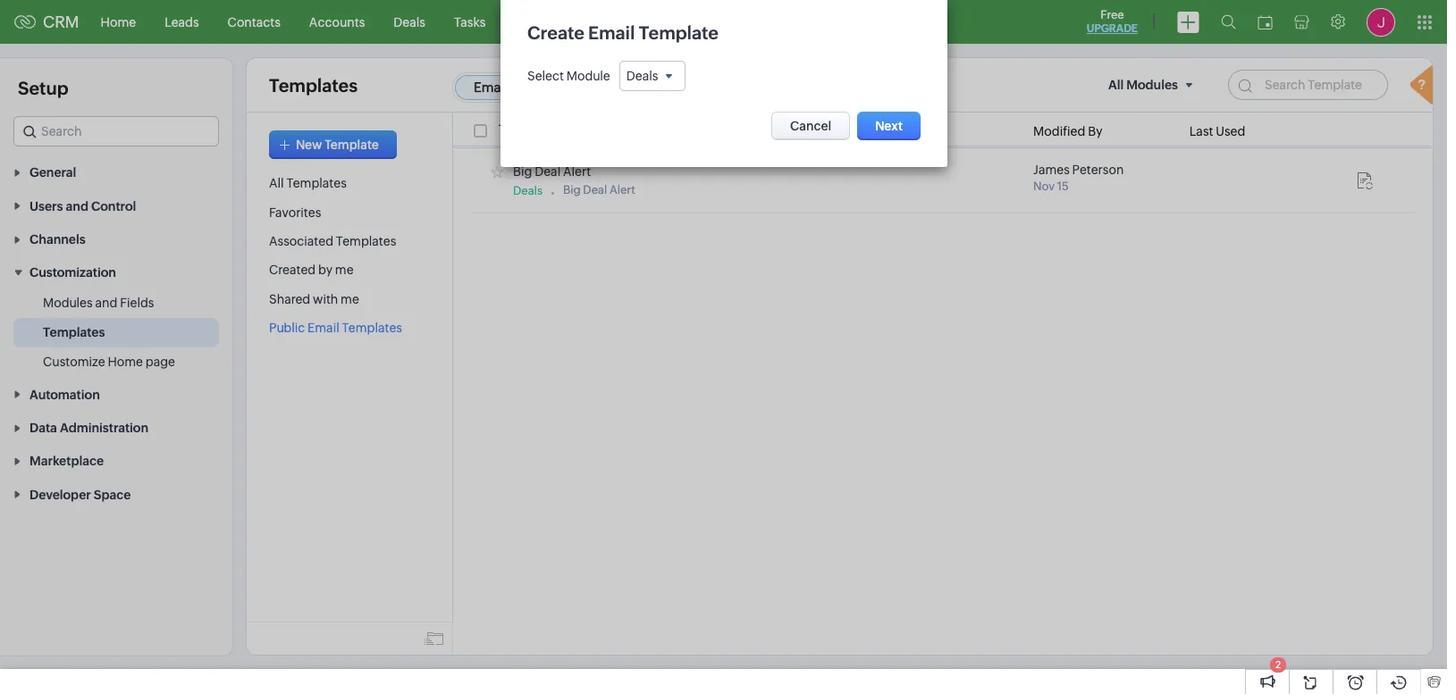 Task type: vqa. For each thing, say whether or not it's contained in the screenshot.
PERSONAL SETTINGS link for 'Users' link "Settings"
no



Task type: locate. For each thing, give the bounding box(es) containing it.
0 horizontal spatial deals
[[394, 15, 426, 29]]

0 vertical spatial big deal alert
[[513, 164, 591, 179]]

15
[[1058, 180, 1069, 193]]

big down big deal alert link
[[563, 183, 581, 196]]

last
[[1190, 124, 1214, 139]]

select
[[527, 69, 564, 83]]

modules
[[43, 296, 93, 311]]

calls
[[597, 15, 625, 29]]

deal down template name
[[535, 164, 561, 179]]

template up the deals field
[[639, 22, 718, 43]]

email
[[474, 80, 508, 95], [308, 321, 339, 335]]

peterson
[[1073, 163, 1124, 177]]

modified by
[[1034, 124, 1103, 139]]

0 vertical spatial email
[[474, 80, 508, 95]]

1 horizontal spatial big
[[563, 183, 581, 196]]

customize home page
[[43, 355, 175, 370]]

and
[[95, 296, 117, 311]]

templates inside customization region
[[43, 326, 105, 340]]

1 vertical spatial deal
[[583, 183, 607, 196]]

big deal alert down big deal alert link
[[563, 183, 635, 196]]

me
[[335, 263, 354, 278], [341, 292, 359, 306]]

big deal alert link
[[513, 164, 591, 179]]

big down template name
[[513, 164, 532, 179]]

all templates link
[[269, 176, 347, 191]]

0 horizontal spatial template
[[325, 138, 379, 152]]

1 vertical spatial home
[[108, 355, 143, 370]]

deals left tasks link
[[394, 15, 426, 29]]

contacts link
[[213, 0, 295, 43]]

email left select
[[474, 80, 508, 95]]

None button
[[771, 112, 850, 141], [857, 112, 920, 141], [771, 112, 850, 141], [857, 112, 920, 141]]

1 horizontal spatial template
[[499, 123, 553, 137]]

1 vertical spatial me
[[341, 292, 359, 306]]

home
[[101, 15, 136, 29], [108, 355, 143, 370]]

email down with
[[308, 321, 339, 335]]

templates
[[269, 75, 358, 95], [286, 176, 347, 191], [336, 234, 396, 249], [342, 321, 402, 335], [43, 326, 105, 340]]

shared with me link
[[269, 292, 359, 306]]

name
[[556, 123, 590, 137]]

1 vertical spatial email
[[308, 321, 339, 335]]

template inside new template button
[[325, 138, 379, 152]]

accounts link
[[295, 0, 379, 43]]

templates link
[[43, 324, 105, 342]]

deals down big deal alert link
[[513, 184, 543, 197]]

1 horizontal spatial alert
[[610, 183, 635, 196]]

0 horizontal spatial big
[[513, 164, 532, 179]]

last used
[[1190, 124, 1246, 139]]

big deal alert
[[513, 164, 591, 179], [563, 183, 635, 196]]

deals inside the deals field
[[626, 69, 658, 83]]

1 vertical spatial template
[[499, 123, 553, 137]]

0 vertical spatial home
[[101, 15, 136, 29]]

home right the crm
[[101, 15, 136, 29]]

Search Template text field
[[1228, 70, 1389, 100]]

1 vertical spatial big deal alert
[[563, 183, 635, 196]]

home left page
[[108, 355, 143, 370]]

me right by
[[335, 263, 354, 278]]

2 vertical spatial deals
[[513, 184, 543, 197]]

reports
[[654, 15, 699, 29]]

customization region
[[0, 289, 232, 378]]

template for create email template
[[639, 22, 718, 43]]

meetings link
[[500, 0, 583, 43]]

associated
[[269, 234, 334, 249]]

create email
[[527, 22, 635, 43]]

deal
[[535, 164, 561, 179], [583, 183, 607, 196]]

setup
[[18, 78, 68, 98]]

home inside customize home page link
[[108, 355, 143, 370]]

template left name at the left top
[[499, 123, 553, 137]]

me right with
[[341, 292, 359, 306]]

0 vertical spatial template
[[639, 22, 718, 43]]

1 horizontal spatial deals
[[513, 184, 543, 197]]

0 vertical spatial deal
[[535, 164, 561, 179]]

modules and fields link
[[43, 294, 154, 312]]

0 horizontal spatial deal
[[535, 164, 561, 179]]

2 horizontal spatial template
[[639, 22, 718, 43]]

2 horizontal spatial deals
[[626, 69, 658, 83]]

0 vertical spatial deals
[[394, 15, 426, 29]]

with
[[313, 292, 338, 306]]

big
[[513, 164, 532, 179], [563, 183, 581, 196]]

0 vertical spatial alert
[[563, 164, 591, 179]]

deals inside deals link
[[394, 15, 426, 29]]

Deals field
[[619, 61, 686, 91]]

2 vertical spatial template
[[325, 138, 379, 152]]

template right new
[[325, 138, 379, 152]]

deals
[[394, 15, 426, 29], [626, 69, 658, 83], [513, 184, 543, 197]]

1 vertical spatial alert
[[610, 183, 635, 196]]

templates up customize
[[43, 326, 105, 340]]

template
[[639, 22, 718, 43], [499, 123, 553, 137], [325, 138, 379, 152]]

big deal alert down template name
[[513, 164, 591, 179]]

1 vertical spatial deals
[[626, 69, 658, 83]]

deals down create email template
[[626, 69, 658, 83]]

template for new template
[[325, 138, 379, 152]]

alert
[[563, 164, 591, 179], [610, 183, 635, 196]]

created
[[269, 263, 316, 278]]

contacts
[[228, 15, 281, 29]]

templates down shared with me
[[342, 321, 402, 335]]

new
[[296, 138, 322, 152]]

created by me link
[[269, 263, 354, 278]]

customization button
[[0, 256, 232, 289]]

deal down big deal alert link
[[583, 183, 607, 196]]

0 vertical spatial me
[[335, 263, 354, 278]]



Task type: describe. For each thing, give the bounding box(es) containing it.
templates up created by me link
[[336, 234, 396, 249]]

crm
[[43, 13, 79, 31]]

create email template
[[527, 22, 718, 43]]

favorites
[[269, 205, 321, 220]]

home link
[[86, 0, 150, 43]]

page
[[146, 355, 175, 370]]

upgrade
[[1087, 22, 1138, 35]]

2
[[1276, 660, 1281, 671]]

tasks link
[[440, 0, 500, 43]]

james peterson link
[[1034, 163, 1124, 177]]

free upgrade
[[1087, 8, 1138, 35]]

all templates
[[269, 176, 347, 191]]

new template
[[296, 138, 379, 152]]

deals for deals link
[[394, 15, 426, 29]]

deals for the deals field
[[626, 69, 658, 83]]

shared with me
[[269, 292, 359, 306]]

accounts
[[309, 15, 365, 29]]

shared
[[269, 292, 310, 306]]

home inside home link
[[101, 15, 136, 29]]

customize
[[43, 355, 105, 370]]

me for created by me
[[335, 263, 354, 278]]

modified
[[1034, 124, 1086, 139]]

nov
[[1034, 180, 1055, 193]]

all
[[269, 176, 284, 191]]

profile image
[[1367, 8, 1396, 36]]

james
[[1034, 163, 1070, 177]]

favorites link
[[269, 205, 321, 220]]

by
[[1088, 124, 1103, 139]]

public
[[269, 321, 305, 335]]

free
[[1101, 8, 1124, 21]]

leads
[[165, 15, 199, 29]]

tasks
[[454, 15, 486, 29]]

leads link
[[150, 0, 213, 43]]

public email templates link
[[269, 321, 402, 335]]

email link
[[455, 75, 527, 100]]

meetings
[[514, 15, 568, 29]]

modules and fields
[[43, 296, 154, 311]]

public email templates
[[269, 321, 402, 335]]

james peterson nov 15
[[1034, 163, 1124, 193]]

template name
[[499, 123, 590, 137]]

created by me
[[269, 263, 354, 278]]

1 horizontal spatial email
[[474, 80, 508, 95]]

fields
[[120, 296, 154, 311]]

associated templates
[[269, 234, 396, 249]]

0 horizontal spatial alert
[[563, 164, 591, 179]]

reports link
[[640, 0, 714, 43]]

calls link
[[583, 0, 640, 43]]

customize home page link
[[43, 354, 175, 371]]

module
[[566, 69, 610, 83]]

select module
[[527, 69, 610, 83]]

templates up favorites
[[286, 176, 347, 191]]

deals link
[[379, 0, 440, 43]]

0 vertical spatial big
[[513, 164, 532, 179]]

profile element
[[1356, 0, 1406, 43]]

1 horizontal spatial deal
[[583, 183, 607, 196]]

new template button
[[269, 131, 397, 159]]

1 vertical spatial big
[[563, 183, 581, 196]]

0 horizontal spatial email
[[308, 321, 339, 335]]

templates up new
[[269, 75, 358, 95]]

customization
[[30, 266, 116, 280]]

me for shared with me
[[341, 292, 359, 306]]

crm link
[[14, 13, 79, 31]]

by
[[318, 263, 333, 278]]

used
[[1216, 124, 1246, 139]]

associated templates link
[[269, 234, 396, 249]]



